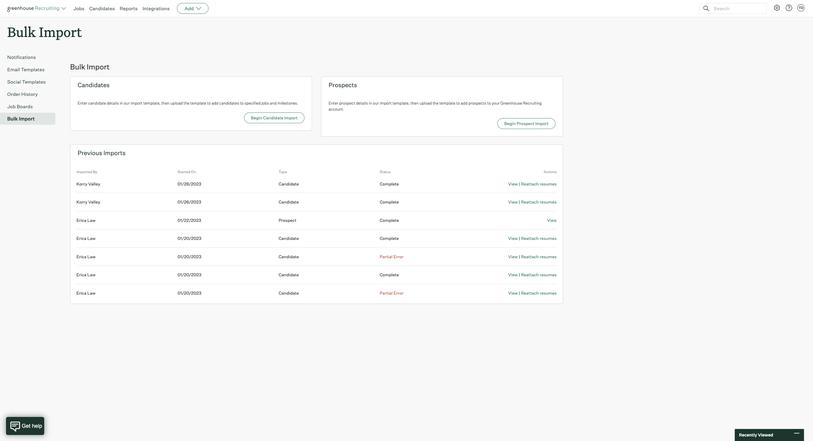 Task type: describe. For each thing, give the bounding box(es) containing it.
valley for first the reattach resumes link from the top of the page
[[88, 182, 100, 187]]

started
[[178, 170, 190, 174]]

on
[[191, 170, 196, 174]]

social templates link
[[7, 78, 53, 86]]

in for candidates
[[120, 101, 123, 106]]

3 reattach resumes link from the top
[[522, 236, 557, 241]]

2 reattach resumes link from the top
[[522, 200, 557, 205]]

our for candidates
[[124, 101, 130, 106]]

order
[[7, 91, 20, 97]]

milestones.
[[278, 101, 299, 106]]

begin for prospects
[[505, 121, 516, 126]]

reattach for 5th the reattach resumes link from the top
[[522, 273, 539, 278]]

job boards link
[[7, 103, 53, 110]]

1 vertical spatial candidates
[[78, 81, 110, 89]]

integrations
[[143, 5, 170, 11]]

4 resumes from the top
[[540, 254, 557, 260]]

01/20/2023 for 4th the reattach resumes link from the bottom
[[178, 236, 202, 241]]

email templates link
[[7, 66, 53, 73]]

specified
[[245, 101, 261, 106]]

law for 4th the reattach resumes link from the bottom
[[87, 236, 96, 241]]

candidate
[[88, 101, 106, 106]]

01/20/2023 for third the reattach resumes link from the bottom
[[178, 254, 202, 260]]

5 erica from the top
[[77, 291, 87, 296]]

enter for candidates
[[78, 101, 87, 106]]

td button
[[797, 3, 807, 13]]

notifications link
[[7, 54, 53, 61]]

law for 5th the reattach resumes link from the top
[[87, 273, 96, 278]]

actions
[[544, 170, 557, 174]]

5 view | reattach resumes from the top
[[509, 273, 557, 278]]

5 complete from the top
[[380, 273, 399, 278]]

your
[[492, 101, 500, 106]]

template, for candidates
[[144, 101, 161, 106]]

integrations link
[[143, 5, 170, 11]]

2 vertical spatial bulk import
[[7, 116, 35, 122]]

2 view | reattach resumes from the top
[[509, 200, 557, 205]]

templates for email templates
[[21, 67, 45, 73]]

reattach for 5th the reattach resumes link from the bottom of the page
[[522, 200, 539, 205]]

6 resumes from the top
[[540, 291, 557, 296]]

td button
[[798, 4, 805, 11]]

upload for prospects
[[420, 101, 432, 106]]

3 | from the top
[[519, 236, 521, 241]]

job
[[7, 104, 16, 110]]

4 erica from the top
[[77, 273, 87, 278]]

erica law for sixth the reattach resumes link from the top
[[77, 291, 96, 296]]

1 view | reattach resumes from the top
[[509, 182, 557, 187]]

viewed
[[759, 433, 774, 438]]

valley for 5th the reattach resumes link from the bottom of the page
[[88, 200, 100, 205]]

template for candidates
[[190, 101, 206, 106]]

2 to from the left
[[240, 101, 244, 106]]

import inside bulk import link
[[19, 116, 35, 122]]

enter for prospects
[[329, 101, 339, 106]]

1 vertical spatial prospect
[[279, 218, 297, 223]]

import for prospects
[[380, 101, 392, 106]]

import for candidates
[[131, 101, 143, 106]]

previous
[[78, 149, 102, 157]]

01/20/2023 for sixth the reattach resumes link from the top
[[178, 291, 202, 296]]

1 complete from the top
[[380, 182, 399, 187]]

recently viewed
[[740, 433, 774, 438]]

2 korry from the top
[[77, 200, 87, 205]]

and
[[270, 101, 277, 106]]

0 vertical spatial bulk import
[[7, 23, 82, 41]]

template, for prospects
[[393, 101, 410, 106]]

prospects
[[329, 81, 357, 89]]

2 erica from the top
[[77, 236, 87, 241]]

then for candidates
[[162, 101, 170, 106]]

begin for candidates
[[251, 115, 263, 120]]

1 error from the top
[[394, 254, 404, 260]]

email
[[7, 67, 20, 73]]

upload for candidates
[[171, 101, 183, 106]]

4 view | reattach resumes from the top
[[509, 254, 557, 260]]

imported
[[77, 170, 92, 174]]

bulk inside bulk import link
[[7, 116, 18, 122]]

recently
[[740, 433, 758, 438]]

notifications
[[7, 54, 36, 60]]

01/26/2023 for 5th the reattach resumes link from the bottom of the page
[[178, 200, 201, 205]]

imported by
[[77, 170, 97, 174]]

add button
[[177, 3, 209, 14]]

0 vertical spatial bulk
[[7, 23, 36, 41]]

begin prospect import
[[505, 121, 549, 126]]

templates for social templates
[[22, 79, 46, 85]]

template for prospects
[[440, 101, 456, 106]]

4 reattach resumes link from the top
[[522, 254, 557, 260]]

prospect inside button
[[517, 121, 535, 126]]

by
[[93, 170, 97, 174]]



Task type: vqa. For each thing, say whether or not it's contained in the screenshot.
Boards
yes



Task type: locate. For each thing, give the bounding box(es) containing it.
1 horizontal spatial template,
[[393, 101, 410, 106]]

started on
[[178, 170, 196, 174]]

0 vertical spatial valley
[[88, 182, 100, 187]]

01/26/2023 for first the reattach resumes link from the top of the page
[[178, 182, 201, 187]]

1 valley from the top
[[88, 182, 100, 187]]

details for candidates
[[107, 101, 119, 106]]

the inside enter prospect details in our import template, then upload the template to add prospects to your greenhouse recruiting account.
[[433, 101, 439, 106]]

partial
[[380, 254, 393, 260], [380, 291, 393, 296]]

our right candidate
[[124, 101, 130, 106]]

status
[[380, 170, 391, 174]]

1 import from the left
[[131, 101, 143, 106]]

2 01/26/2023 from the top
[[178, 200, 201, 205]]

2 in from the left
[[369, 101, 372, 106]]

1 horizontal spatial details
[[356, 101, 368, 106]]

erica law for third the reattach resumes link from the bottom
[[77, 254, 96, 260]]

2 01/20/2023 from the top
[[178, 254, 202, 260]]

1 vertical spatial korry valley
[[77, 200, 100, 205]]

then for prospects
[[411, 101, 419, 106]]

candidate
[[263, 115, 284, 120], [279, 182, 299, 187], [279, 200, 299, 205], [279, 236, 299, 241], [279, 254, 299, 260], [279, 273, 299, 278], [279, 291, 299, 296]]

2 the from the left
[[433, 101, 439, 106]]

2 complete from the top
[[380, 200, 399, 205]]

details
[[107, 101, 119, 106], [356, 101, 368, 106]]

5 resumes from the top
[[540, 273, 557, 278]]

law for third the reattach resumes link from the bottom
[[87, 254, 96, 260]]

begin inside button
[[251, 115, 263, 120]]

template inside enter prospect details in our import template, then upload the template to add prospects to your greenhouse recruiting account.
[[440, 101, 456, 106]]

add for candidates
[[212, 101, 219, 106]]

then
[[162, 101, 170, 106], [411, 101, 419, 106]]

details right prospect
[[356, 101, 368, 106]]

boards
[[17, 104, 33, 110]]

in right prospect
[[369, 101, 372, 106]]

0 horizontal spatial our
[[124, 101, 130, 106]]

0 horizontal spatial add
[[212, 101, 219, 106]]

3 erica law from the top
[[77, 254, 96, 260]]

0 horizontal spatial template,
[[144, 101, 161, 106]]

5 | from the top
[[519, 273, 521, 278]]

01/22/2023
[[178, 218, 201, 223]]

0 horizontal spatial enter
[[78, 101, 87, 106]]

the for candidates
[[184, 101, 190, 106]]

0 vertical spatial error
[[394, 254, 404, 260]]

candidates up candidate
[[78, 81, 110, 89]]

begin
[[251, 115, 263, 120], [505, 121, 516, 126]]

order history
[[7, 91, 38, 97]]

partial error
[[380, 254, 404, 260], [380, 291, 404, 296]]

0 horizontal spatial import
[[131, 101, 143, 106]]

add left candidates
[[212, 101, 219, 106]]

recruiting
[[524, 101, 542, 106]]

1 horizontal spatial begin
[[505, 121, 516, 126]]

reattach for 4th the reattach resumes link from the bottom
[[522, 236, 539, 241]]

bulk import link
[[7, 115, 53, 123]]

1 erica law from the top
[[77, 218, 96, 223]]

erica law for 5th the reattach resumes link from the top
[[77, 273, 96, 278]]

1 horizontal spatial then
[[411, 101, 419, 106]]

add
[[212, 101, 219, 106], [461, 101, 468, 106]]

1 korry valley from the top
[[77, 182, 100, 187]]

5 erica law from the top
[[77, 291, 96, 296]]

0 horizontal spatial details
[[107, 101, 119, 106]]

korry
[[77, 182, 87, 187], [77, 200, 87, 205]]

view
[[509, 182, 518, 187], [509, 200, 518, 205], [548, 218, 557, 223], [509, 236, 518, 241], [509, 254, 518, 260], [509, 273, 518, 278], [509, 291, 518, 296]]

1 template, from the left
[[144, 101, 161, 106]]

jobs link
[[73, 5, 84, 11]]

1 horizontal spatial in
[[369, 101, 372, 106]]

1 vertical spatial error
[[394, 291, 404, 296]]

4 complete from the top
[[380, 236, 399, 241]]

template, inside enter prospect details in our import template, then upload the template to add prospects to your greenhouse recruiting account.
[[393, 101, 410, 106]]

in right candidate
[[120, 101, 123, 106]]

candidates
[[89, 5, 115, 11], [78, 81, 110, 89]]

valley
[[88, 182, 100, 187], [88, 200, 100, 205]]

0 horizontal spatial in
[[120, 101, 123, 106]]

add
[[185, 5, 194, 11]]

2 korry valley from the top
[[77, 200, 100, 205]]

reattach for third the reattach resumes link from the bottom
[[522, 254, 539, 260]]

2 details from the left
[[356, 101, 368, 106]]

reports link
[[120, 5, 138, 11]]

Search text field
[[713, 4, 762, 13]]

6 | from the top
[[519, 291, 521, 296]]

1 horizontal spatial the
[[433, 101, 439, 106]]

6 view | reattach resumes from the top
[[509, 291, 557, 296]]

email templates
[[7, 67, 45, 73]]

import inside begin candidate import button
[[285, 115, 298, 120]]

law for sixth the reattach resumes link from the top
[[87, 291, 96, 296]]

1 upload from the left
[[171, 101, 183, 106]]

4 to from the left
[[488, 101, 491, 106]]

2 valley from the top
[[88, 200, 100, 205]]

1 partial error from the top
[[380, 254, 404, 260]]

account.
[[329, 107, 345, 112]]

our
[[124, 101, 130, 106], [373, 101, 379, 106]]

candidates right jobs link
[[89, 5, 115, 11]]

2 template from the left
[[440, 101, 456, 106]]

upload
[[171, 101, 183, 106], [420, 101, 432, 106]]

1 korry from the top
[[77, 182, 87, 187]]

4 01/20/2023 from the top
[[178, 291, 202, 296]]

0 horizontal spatial the
[[184, 101, 190, 106]]

begin inside button
[[505, 121, 516, 126]]

01/26/2023
[[178, 182, 201, 187], [178, 200, 201, 205]]

add left prospects
[[461, 101, 468, 106]]

reports
[[120, 5, 138, 11]]

1 to from the left
[[207, 101, 211, 106]]

candidates
[[220, 101, 239, 106]]

import inside enter prospect details in our import template, then upload the template to add prospects to your greenhouse recruiting account.
[[380, 101, 392, 106]]

configure image
[[774, 4, 781, 11]]

2 our from the left
[[373, 101, 379, 106]]

1 vertical spatial 01/26/2023
[[178, 200, 201, 205]]

1 horizontal spatial template
[[440, 101, 456, 106]]

in for prospects
[[369, 101, 372, 106]]

1 | from the top
[[519, 182, 521, 187]]

korry valley
[[77, 182, 100, 187], [77, 200, 100, 205]]

then inside enter prospect details in our import template, then upload the template to add prospects to your greenhouse recruiting account.
[[411, 101, 419, 106]]

1 vertical spatial partial error
[[380, 291, 404, 296]]

bulk
[[7, 23, 36, 41], [70, 62, 85, 71], [7, 116, 18, 122]]

1 vertical spatial partial
[[380, 291, 393, 296]]

to left your
[[488, 101, 491, 106]]

template
[[190, 101, 206, 106], [440, 101, 456, 106]]

1 our from the left
[[124, 101, 130, 106]]

to left candidates
[[207, 101, 211, 106]]

imports
[[104, 149, 126, 157]]

2 law from the top
[[87, 236, 96, 241]]

2 upload from the left
[[420, 101, 432, 106]]

0 vertical spatial templates
[[21, 67, 45, 73]]

01/20/2023 for 5th the reattach resumes link from the top
[[178, 273, 202, 278]]

1 horizontal spatial enter
[[329, 101, 339, 106]]

0 vertical spatial 01/26/2023
[[178, 182, 201, 187]]

candidates link
[[89, 5, 115, 11]]

1 enter from the left
[[78, 101, 87, 106]]

details for prospects
[[356, 101, 368, 106]]

2 erica law from the top
[[77, 236, 96, 241]]

in inside enter prospect details in our import template, then upload the template to add prospects to your greenhouse recruiting account.
[[369, 101, 372, 106]]

5 reattach from the top
[[522, 273, 539, 278]]

0 vertical spatial partial
[[380, 254, 393, 260]]

2 error from the top
[[394, 291, 404, 296]]

5 law from the top
[[87, 291, 96, 296]]

begin down "greenhouse"
[[505, 121, 516, 126]]

greenhouse recruiting image
[[7, 5, 61, 12]]

2 vertical spatial bulk
[[7, 116, 18, 122]]

2 import from the left
[[380, 101, 392, 106]]

1 template from the left
[[190, 101, 206, 106]]

1 vertical spatial bulk import
[[70, 62, 110, 71]]

enter
[[78, 101, 87, 106], [329, 101, 339, 106]]

01/20/2023
[[178, 236, 202, 241], [178, 254, 202, 260], [178, 273, 202, 278], [178, 291, 202, 296]]

greenhouse
[[501, 101, 523, 106]]

in
[[120, 101, 123, 106], [369, 101, 372, 106]]

previous imports
[[78, 149, 126, 157]]

error
[[394, 254, 404, 260], [394, 291, 404, 296]]

candidate inside button
[[263, 115, 284, 120]]

korry valley for first the reattach resumes link from the top of the page
[[77, 182, 100, 187]]

1 then from the left
[[162, 101, 170, 106]]

add for prospects
[[461, 101, 468, 106]]

erica law
[[77, 218, 96, 223], [77, 236, 96, 241], [77, 254, 96, 260], [77, 273, 96, 278], [77, 291, 96, 296]]

1 add from the left
[[212, 101, 219, 106]]

4 erica law from the top
[[77, 273, 96, 278]]

4 law from the top
[[87, 273, 96, 278]]

2 resumes from the top
[[540, 200, 557, 205]]

0 vertical spatial korry
[[77, 182, 87, 187]]

td
[[799, 6, 804, 10]]

1 the from the left
[[184, 101, 190, 106]]

import inside begin prospect import button
[[536, 121, 549, 126]]

3 resumes from the top
[[540, 236, 557, 241]]

6 reattach from the top
[[522, 291, 539, 296]]

3 complete from the top
[[380, 218, 399, 223]]

the for prospects
[[433, 101, 439, 106]]

our right prospect
[[373, 101, 379, 106]]

view | reattach resumes
[[509, 182, 557, 187], [509, 200, 557, 205], [509, 236, 557, 241], [509, 254, 557, 260], [509, 273, 557, 278], [509, 291, 557, 296]]

1 vertical spatial templates
[[22, 79, 46, 85]]

to left prospects
[[457, 101, 460, 106]]

begin candidate import
[[251, 115, 298, 120]]

3 view | reattach resumes from the top
[[509, 236, 557, 241]]

1 horizontal spatial add
[[461, 101, 468, 106]]

4 reattach from the top
[[522, 254, 539, 260]]

details right candidate
[[107, 101, 119, 106]]

1 horizontal spatial prospect
[[517, 121, 535, 126]]

1 details from the left
[[107, 101, 119, 106]]

resumes
[[540, 182, 557, 187], [540, 200, 557, 205], [540, 236, 557, 241], [540, 254, 557, 260], [540, 273, 557, 278], [540, 291, 557, 296]]

templates up social templates link at the top
[[21, 67, 45, 73]]

0 horizontal spatial template
[[190, 101, 206, 106]]

2 partial from the top
[[380, 291, 393, 296]]

3 reattach from the top
[[522, 236, 539, 241]]

jobs
[[262, 101, 269, 106]]

reattach for first the reattach resumes link from the top of the page
[[522, 182, 539, 187]]

2 reattach from the top
[[522, 200, 539, 205]]

add inside enter prospect details in our import template, then upload the template to add prospects to your greenhouse recruiting account.
[[461, 101, 468, 106]]

complete
[[380, 182, 399, 187], [380, 200, 399, 205], [380, 218, 399, 223], [380, 236, 399, 241], [380, 273, 399, 278]]

prospect
[[340, 101, 356, 106]]

social
[[7, 79, 21, 85]]

to
[[207, 101, 211, 106], [240, 101, 244, 106], [457, 101, 460, 106], [488, 101, 491, 106]]

0 horizontal spatial prospect
[[279, 218, 297, 223]]

erica law for 4th the reattach resumes link from the bottom
[[77, 236, 96, 241]]

templates
[[21, 67, 45, 73], [22, 79, 46, 85]]

our inside enter prospect details in our import template, then upload the template to add prospects to your greenhouse recruiting account.
[[373, 101, 379, 106]]

type
[[279, 170, 287, 174]]

enter up account. at the top left of page
[[329, 101, 339, 106]]

view link
[[509, 182, 518, 187], [509, 200, 518, 205], [548, 218, 557, 223], [509, 236, 518, 241], [509, 254, 518, 260], [509, 273, 518, 278], [509, 291, 518, 296]]

0 vertical spatial partial error
[[380, 254, 404, 260]]

01/26/2023 up '01/22/2023'
[[178, 200, 201, 205]]

order history link
[[7, 91, 53, 98]]

5 reattach resumes link from the top
[[522, 273, 557, 278]]

1 resumes from the top
[[540, 182, 557, 187]]

reattach resumes link
[[522, 182, 557, 187], [522, 200, 557, 205], [522, 236, 557, 241], [522, 254, 557, 260], [522, 273, 557, 278], [522, 291, 557, 296]]

4 | from the top
[[519, 254, 521, 260]]

prospects
[[469, 101, 487, 106]]

1 in from the left
[[120, 101, 123, 106]]

reattach for sixth the reattach resumes link from the top
[[522, 291, 539, 296]]

erica
[[77, 218, 87, 223], [77, 236, 87, 241], [77, 254, 87, 260], [77, 273, 87, 278], [77, 291, 87, 296]]

0 vertical spatial begin
[[251, 115, 263, 120]]

|
[[519, 182, 521, 187], [519, 200, 521, 205], [519, 236, 521, 241], [519, 254, 521, 260], [519, 273, 521, 278], [519, 291, 521, 296]]

to left specified
[[240, 101, 244, 106]]

korry valley for 5th the reattach resumes link from the bottom of the page
[[77, 200, 100, 205]]

enter prospect details in our import template, then upload the template to add prospects to your greenhouse recruiting account.
[[329, 101, 542, 112]]

details inside enter prospect details in our import template, then upload the template to add prospects to your greenhouse recruiting account.
[[356, 101, 368, 106]]

the
[[184, 101, 190, 106], [433, 101, 439, 106]]

1 horizontal spatial upload
[[420, 101, 432, 106]]

1 horizontal spatial import
[[380, 101, 392, 106]]

1 erica from the top
[[77, 218, 87, 223]]

0 horizontal spatial begin
[[251, 115, 263, 120]]

begin prospect import button
[[498, 118, 556, 129]]

2 add from the left
[[461, 101, 468, 106]]

1 horizontal spatial our
[[373, 101, 379, 106]]

bulk import
[[7, 23, 82, 41], [70, 62, 110, 71], [7, 116, 35, 122]]

partial error for third the reattach resumes link from the bottom
[[380, 254, 404, 260]]

jobs
[[73, 5, 84, 11]]

job boards
[[7, 104, 33, 110]]

social templates
[[7, 79, 46, 85]]

1 vertical spatial korry
[[77, 200, 87, 205]]

partial error for sixth the reattach resumes link from the top
[[380, 291, 404, 296]]

1 01/20/2023 from the top
[[178, 236, 202, 241]]

1 vertical spatial bulk
[[70, 62, 85, 71]]

6 reattach resumes link from the top
[[522, 291, 557, 296]]

templates down email templates link
[[22, 79, 46, 85]]

begin down specified
[[251, 115, 263, 120]]

2 then from the left
[[411, 101, 419, 106]]

0 vertical spatial prospect
[[517, 121, 535, 126]]

2 partial error from the top
[[380, 291, 404, 296]]

reattach
[[522, 182, 539, 187], [522, 200, 539, 205], [522, 236, 539, 241], [522, 254, 539, 260], [522, 273, 539, 278], [522, 291, 539, 296]]

1 vertical spatial begin
[[505, 121, 516, 126]]

1 law from the top
[[87, 218, 96, 223]]

1 reattach from the top
[[522, 182, 539, 187]]

3 law from the top
[[87, 254, 96, 260]]

1 reattach resumes link from the top
[[522, 182, 557, 187]]

enter left candidate
[[78, 101, 87, 106]]

begin candidate import button
[[244, 113, 305, 123]]

our for prospects
[[373, 101, 379, 106]]

import
[[131, 101, 143, 106], [380, 101, 392, 106]]

3 01/20/2023 from the top
[[178, 273, 202, 278]]

0 vertical spatial korry valley
[[77, 182, 100, 187]]

0 horizontal spatial upload
[[171, 101, 183, 106]]

template,
[[144, 101, 161, 106], [393, 101, 410, 106]]

2 template, from the left
[[393, 101, 410, 106]]

enter candidate details in our import template, then upload the template to add candidates to specified jobs and milestones.
[[78, 101, 299, 106]]

2 enter from the left
[[329, 101, 339, 106]]

history
[[21, 91, 38, 97]]

0 horizontal spatial then
[[162, 101, 170, 106]]

1 partial from the top
[[380, 254, 393, 260]]

1 01/26/2023 from the top
[[178, 182, 201, 187]]

3 erica from the top
[[77, 254, 87, 260]]

0 vertical spatial candidates
[[89, 5, 115, 11]]

prospect
[[517, 121, 535, 126], [279, 218, 297, 223]]

1 vertical spatial valley
[[88, 200, 100, 205]]

law
[[87, 218, 96, 223], [87, 236, 96, 241], [87, 254, 96, 260], [87, 273, 96, 278], [87, 291, 96, 296]]

import
[[39, 23, 82, 41], [87, 62, 110, 71], [285, 115, 298, 120], [19, 116, 35, 122], [536, 121, 549, 126]]

01/26/2023 down the started on
[[178, 182, 201, 187]]

enter inside enter prospect details in our import template, then upload the template to add prospects to your greenhouse recruiting account.
[[329, 101, 339, 106]]

2 | from the top
[[519, 200, 521, 205]]

upload inside enter prospect details in our import template, then upload the template to add prospects to your greenhouse recruiting account.
[[420, 101, 432, 106]]

3 to from the left
[[457, 101, 460, 106]]



